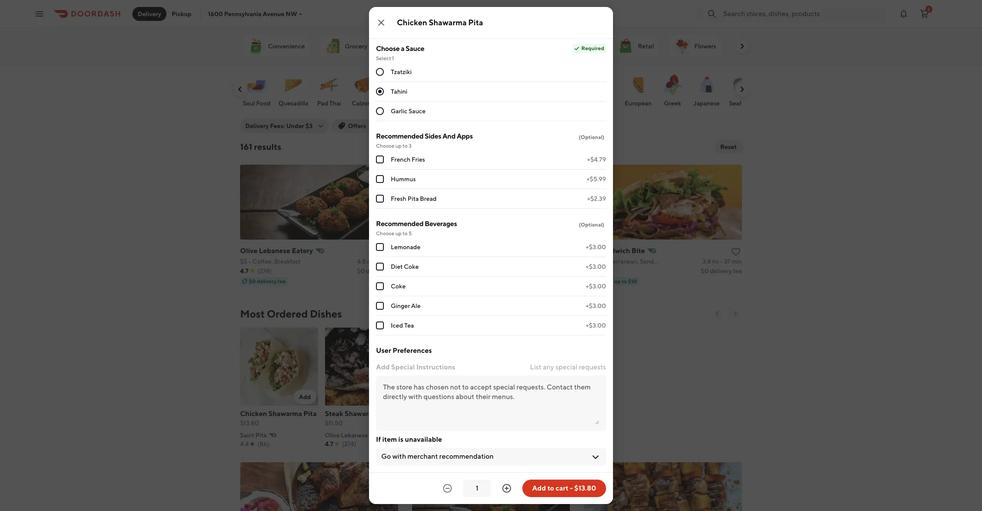 Task type: locate. For each thing, give the bounding box(es) containing it.
2 mi from the left
[[712, 258, 719, 265]]

0 horizontal spatial click to add this store to your saved list image
[[387, 247, 397, 257]]

tahini
[[391, 88, 408, 95]]

1 horizontal spatial 4.7
[[325, 441, 334, 448]]

1 mi from the left
[[367, 258, 374, 265]]

1 vertical spatial 4.7
[[325, 441, 334, 448]]

delivery down 3.8 mi • 37 min
[[710, 268, 732, 275]]

min for olive lebanese eatery
[[388, 258, 398, 265]]

0 vertical spatial 4.7
[[240, 268, 249, 275]]

pita
[[425, 7, 436, 14], [468, 18, 483, 27], [408, 195, 419, 202], [430, 247, 444, 255], [584, 247, 598, 255], [304, 410, 317, 418], [380, 410, 393, 418], [256, 432, 267, 439]]

0 horizontal spatial offers
[[348, 122, 366, 129]]

min right 37
[[732, 258, 742, 265]]

recommended inside recommended beverages choose up to 5
[[376, 220, 424, 228]]

1 vertical spatial $0
[[249, 278, 256, 285]]

0 vertical spatial $0
[[432, 17, 440, 24]]

to left the 5 at the top of page
[[403, 230, 408, 237]]

$13.80 inside chicken shawarma pita $13.80
[[240, 420, 259, 427]]

1 horizontal spatial olive lebanese eatery
[[325, 432, 387, 439]]

chicken inside '·' dialog
[[397, 18, 427, 27]]

shawarma inside '·' dialog
[[429, 18, 467, 27]]

4.7 down "$11.50"
[[325, 441, 334, 448]]

iced tea
[[391, 322, 414, 329]]

shawarma inside steak shawarma pita $11.50
[[345, 410, 378, 418]]

flowers image
[[672, 36, 693, 57]]

$$ • gyro, falafel
[[412, 258, 459, 265]]

4.4 right diet
[[412, 268, 421, 275]]

bite
[[632, 247, 645, 255]]

1 horizontal spatial offers
[[581, 43, 598, 50]]

4.7
[[240, 268, 249, 275], [325, 441, 334, 448]]

• left 37
[[720, 258, 723, 265]]

$​0 delivery fee for pita sandwich bite
[[701, 268, 742, 275]]

1 horizontal spatial (274)
[[342, 441, 356, 448]]

to left cart at right
[[548, 484, 555, 493]]

$​0
[[357, 268, 365, 275], [701, 268, 709, 275]]

1 vertical spatial coke
[[391, 283, 406, 290]]

(optional) for recommended beverages
[[579, 221, 605, 228]]

0 vertical spatial eatery
[[292, 247, 313, 255]]

0 vertical spatial recommended
[[376, 132, 424, 140]]

offers button
[[332, 119, 371, 133]]

min for pita sandwich bite
[[732, 258, 742, 265]]

1 horizontal spatial 4.4
[[397, 17, 406, 24]]

ginger
[[391, 303, 410, 310]]

eatery
[[292, 247, 313, 255], [369, 432, 387, 439]]

1 horizontal spatial olive
[[325, 432, 340, 439]]

next button of carousel image
[[738, 85, 747, 94], [731, 310, 740, 318]]

1
[[392, 55, 394, 61]]

olive for 4.5 mi • 45 min
[[240, 247, 258, 255]]

fries
[[412, 156, 425, 163]]

$10
[[628, 278, 637, 285]]

mi right 4.5
[[367, 258, 374, 265]]

delivery fees: under $3
[[245, 122, 313, 129]]

0 vertical spatial $13.80
[[240, 420, 259, 427]]

saint pita up ·
[[409, 7, 436, 14]]

2 vertical spatial 4.4
[[240, 441, 249, 448]]

0 vertical spatial up
[[396, 143, 402, 149]]

1 vertical spatial saint
[[412, 247, 429, 255]]

olive down "$11.50"
[[325, 432, 340, 439]]

4.7 down $$ • coffee, breakfast
[[240, 268, 249, 275]]

lebanese up $$ • coffee, breakfast
[[259, 247, 290, 255]]

• left 45
[[375, 258, 378, 265]]

offers
[[581, 43, 598, 50], [348, 122, 366, 129]]

0 vertical spatial (optional)
[[579, 134, 605, 140]]

dog
[[431, 100, 443, 107]]

1 vertical spatial delivery
[[245, 122, 269, 129]]

1 horizontal spatial delivery
[[245, 122, 269, 129]]

fees:
[[270, 122, 285, 129]]

2 choose from the top
[[376, 143, 395, 149]]

1 (optional) from the top
[[579, 134, 605, 140]]

37
[[724, 258, 731, 265]]

4 • from the left
[[593, 258, 595, 265]]

$​0 delivery fee down the 4.5 mi • 45 min
[[357, 268, 398, 275]]

delivery left pickup
[[138, 10, 161, 17]]

olive lebanese eatery up $$ • coffee, breakfast
[[240, 247, 313, 255]]

sauce down hot
[[409, 108, 426, 115]]

0 horizontal spatial olive lebanese eatery
[[240, 247, 313, 255]]

up left the 5 at the top of page
[[396, 230, 402, 237]]

ginger ale
[[391, 303, 421, 310]]

click to add this store to your saved list image for bite
[[731, 247, 742, 257]]

0 vertical spatial choose
[[376, 44, 400, 53]]

recommended for recommended sides and apps
[[376, 132, 424, 140]]

previous button of carousel image
[[236, 85, 245, 94]]

european
[[625, 100, 652, 107]]

1 horizontal spatial chicken
[[397, 18, 427, 27]]

iced
[[391, 322, 403, 329]]

up left 3
[[396, 143, 402, 149]]

saint up chicken shawarma pita
[[409, 7, 424, 14]]

1 horizontal spatial click to add this store to your saved list image
[[731, 247, 742, 257]]

olive
[[240, 247, 258, 255], [325, 432, 340, 439]]

0 horizontal spatial $0
[[249, 278, 256, 285]]

None checkbox
[[376, 156, 384, 163], [376, 195, 384, 203], [376, 302, 384, 310], [376, 156, 384, 163], [376, 195, 384, 203], [376, 302, 384, 310]]

• left gyro,
[[421, 258, 423, 265]]

delivery inside · $0 delivery fee
[[441, 17, 463, 24]]

1 vertical spatial olive lebanese eatery
[[325, 432, 387, 439]]

$​0 down 3.8
[[701, 268, 709, 275]]

4.8
[[410, 441, 419, 448]]

0 horizontal spatial $​0 delivery fee
[[357, 268, 398, 275]]

pita inside chicken shawarma pita $13.80
[[304, 410, 317, 418]]

mi for eatery
[[367, 258, 374, 265]]

2 $$ from the left
[[412, 258, 419, 265]]

french
[[391, 156, 411, 163]]

olive lebanese eatery for 4.5 mi • 45 min
[[240, 247, 313, 255]]

(274) down coffee,
[[257, 268, 272, 275]]

0 vertical spatial delivery
[[138, 10, 161, 17]]

click to add this store to your saved list image up 3.8 mi • 37 min
[[731, 247, 742, 257]]

1 vertical spatial saint pita
[[412, 247, 444, 255]]

1 vertical spatial olive
[[325, 432, 340, 439]]

4.4 down chicken shawarma pita $13.80
[[240, 441, 249, 448]]

0 horizontal spatial lebanese
[[259, 247, 290, 255]]

1 +$3.00 from the top
[[586, 244, 606, 251]]

fee
[[464, 17, 473, 24], [389, 268, 398, 275], [733, 268, 742, 275], [278, 278, 286, 285]]

next button of carousel image right previous button of carousel icon
[[731, 310, 740, 318]]

click to add this store to your saved list image
[[387, 247, 397, 257], [731, 247, 742, 257]]

to left 3
[[403, 143, 408, 149]]

eclairons
[[410, 432, 446, 439]]

delivery right ·
[[441, 17, 463, 24]]

$0 inside · $0 delivery fee
[[432, 17, 440, 24]]

coke right diet
[[404, 263, 419, 270]]

choose inside recommended sides and apps choose up to 3
[[376, 143, 395, 149]]

close chicken shawarma pita image
[[376, 17, 387, 28]]

0 vertical spatial sauce
[[406, 44, 425, 53]]

0 vertical spatial (86)
[[415, 17, 426, 24]]

30%
[[593, 278, 604, 285]]

any
[[543, 363, 554, 371]]

special
[[391, 363, 415, 371]]

5 +$3.00 from the top
[[586, 322, 606, 329]]

0 horizontal spatial delivery
[[138, 10, 161, 17]]

0 horizontal spatial mi
[[367, 258, 374, 265]]

+$3.00 for ale
[[586, 303, 606, 310]]

+$3.00 up 30%
[[586, 263, 606, 270]]

min right 45
[[388, 258, 398, 265]]

eatery up breakfast at the left bottom of the page
[[292, 247, 313, 255]]

+$4.79
[[588, 156, 606, 163]]

jamaican
[[557, 100, 583, 107]]

1 horizontal spatial $$
[[412, 258, 419, 265]]

2 horizontal spatial $$
[[584, 258, 591, 265]]

saint pita image
[[376, 7, 394, 24]]

nw
[[286, 10, 297, 17]]

1 choose from the top
[[376, 44, 400, 53]]

2 $​0 delivery fee from the left
[[701, 268, 742, 275]]

0 vertical spatial olive
[[240, 247, 258, 255]]

2 $​0 from the left
[[701, 268, 709, 275]]

health image
[[447, 36, 467, 57]]

click to add this store to your saved list image up diet
[[387, 247, 397, 257]]

4 +$3.00 from the top
[[586, 303, 606, 310]]

beverages
[[425, 220, 457, 228]]

1 horizontal spatial $​0
[[701, 268, 709, 275]]

1 vertical spatial eatery
[[369, 432, 387, 439]]

bread
[[420, 195, 437, 202]]

up inside recommended sides and apps choose up to 3
[[396, 143, 402, 149]]

(optional) up '+$4.79'
[[579, 134, 605, 140]]

olive up coffee,
[[240, 247, 258, 255]]

$​0 for olive lebanese eatery
[[357, 268, 365, 275]]

mi
[[367, 258, 374, 265], [712, 258, 719, 265]]

coke down diet
[[391, 283, 406, 290]]

1 horizontal spatial $13.80
[[575, 484, 597, 493]]

+$5.99
[[587, 176, 606, 183]]

2 vertical spatial saint pita
[[240, 432, 267, 439]]

0 horizontal spatial 4.7
[[240, 268, 249, 275]]

1 min from the left
[[388, 258, 398, 265]]

2 vertical spatial choose
[[376, 230, 395, 237]]

1 horizontal spatial lebanese
[[341, 432, 368, 439]]

2 vertical spatial saint
[[240, 432, 254, 439]]

retail link
[[612, 35, 660, 58]]

delivery inside button
[[138, 10, 161, 17]]

2 horizontal spatial 4.4
[[412, 268, 421, 275]]

0 horizontal spatial olive
[[240, 247, 258, 255]]

1 vertical spatial offers
[[348, 122, 366, 129]]

up right off,
[[615, 278, 621, 285]]

min
[[388, 258, 398, 265], [732, 258, 742, 265]]

gyro
[[390, 100, 404, 107]]

$$ up the 4.2
[[584, 258, 591, 265]]

sauce inside choose a sauce select 1
[[406, 44, 425, 53]]

1 vertical spatial lebanese
[[341, 432, 368, 439]]

2 +$3.00 from the top
[[586, 263, 606, 270]]

1 vertical spatial chicken
[[240, 410, 267, 418]]

(optional) down +$2.39
[[579, 221, 605, 228]]

greek
[[664, 100, 682, 107]]

(optional) inside recommended sides and apps group
[[579, 134, 605, 140]]

recommended sides and apps group
[[376, 132, 606, 209]]

saint pita down chicken shawarma pita $13.80
[[240, 432, 267, 439]]

Tahini radio
[[376, 88, 384, 95]]

chicken
[[397, 18, 427, 27], [240, 410, 267, 418]]

click to add this store to your saved list image
[[559, 247, 569, 257]]

$​0 delivery fee down 3.8 mi • 37 min
[[701, 268, 742, 275]]

Add Special Instructions text field
[[383, 383, 599, 425]]

1 horizontal spatial $​0 delivery fee
[[701, 268, 742, 275]]

1 horizontal spatial (86)
[[415, 17, 426, 24]]

offers right offers 'image'
[[581, 43, 598, 50]]

1 vertical spatial sauce
[[409, 108, 426, 115]]

(optional) inside the recommended beverages group
[[579, 221, 605, 228]]

to left $10
[[622, 278, 627, 285]]

gyro,
[[424, 258, 440, 265]]

0 horizontal spatial $​0
[[357, 268, 365, 275]]

3 $$ from the left
[[584, 258, 591, 265]]

$​0 down 4.5
[[357, 268, 365, 275]]

a
[[401, 44, 405, 53]]

1 horizontal spatial $0
[[432, 17, 440, 24]]

1 • from the left
[[249, 258, 251, 265]]

mi for bite
[[712, 258, 719, 265]]

2 click to add this store to your saved list image from the left
[[731, 247, 742, 257]]

+$3.00 down 30%
[[586, 303, 606, 310]]

saint down chicken shawarma pita $13.80
[[240, 432, 254, 439]]

$​0 delivery fee
[[357, 268, 398, 275], [701, 268, 742, 275]]

0 vertical spatial saint
[[409, 7, 424, 14]]

off,
[[605, 278, 613, 285]]

• up the 4.2
[[593, 258, 595, 265]]

1 click to add this store to your saved list image from the left
[[387, 247, 397, 257]]

0 horizontal spatial $$
[[240, 258, 247, 265]]

reset button
[[715, 140, 742, 154]]

+$2.39
[[588, 195, 606, 202]]

(720+)
[[428, 441, 446, 448]]

recommended inside recommended sides and apps choose up to 3
[[376, 132, 424, 140]]

1 horizontal spatial mi
[[712, 258, 719, 265]]

offers image
[[558, 36, 579, 57]]

None checkbox
[[376, 175, 384, 183], [376, 243, 384, 251], [376, 263, 384, 271], [376, 282, 384, 290], [376, 322, 384, 330], [376, 175, 384, 183], [376, 243, 384, 251], [376, 263, 384, 271], [376, 282, 384, 290], [376, 322, 384, 330]]

1 vertical spatial up
[[396, 230, 402, 237]]

choose inside recommended beverages choose up to 5
[[376, 230, 395, 237]]

if
[[376, 435, 381, 444]]

saint
[[409, 7, 424, 14], [412, 247, 429, 255], [240, 432, 254, 439]]

offers link
[[554, 35, 603, 58]]

fee down breakfast at the left bottom of the page
[[278, 278, 286, 285]]

sauce right 'a'
[[406, 44, 425, 53]]

$$ left gyro,
[[412, 258, 419, 265]]

results
[[254, 142, 281, 152]]

delivery left 'fees:'
[[245, 122, 269, 129]]

2 min from the left
[[732, 258, 742, 265]]

(22)
[[602, 268, 613, 275]]

fee inside · $0 delivery fee
[[464, 17, 473, 24]]

$$ left coffee,
[[240, 258, 247, 265]]

olive lebanese eatery down steak shawarma pita $11.50
[[325, 432, 387, 439]]

1 horizontal spatial min
[[732, 258, 742, 265]]

choose up french
[[376, 143, 395, 149]]

1 $$ from the left
[[240, 258, 247, 265]]

0 vertical spatial saint pita
[[409, 7, 436, 14]]

+$3.00 down the 4.2
[[586, 283, 606, 290]]

offers down the calzone
[[348, 122, 366, 129]]

3 +$3.00 from the top
[[586, 283, 606, 290]]

+$3.00 for tea
[[586, 322, 606, 329]]

0 horizontal spatial min
[[388, 258, 398, 265]]

4.4
[[397, 17, 406, 24], [412, 268, 421, 275], [240, 441, 249, 448]]

chicken inside chicken shawarma pita $13.80
[[240, 410, 267, 418]]

0 vertical spatial offers
[[581, 43, 598, 50]]

$$
[[240, 258, 247, 265], [412, 258, 419, 265], [584, 258, 591, 265]]

next button of carousel image up seafood at right
[[738, 85, 747, 94]]

1 horizontal spatial eatery
[[369, 432, 387, 439]]

saint pita up gyro,
[[412, 247, 444, 255]]

lebanese
[[259, 247, 290, 255], [341, 432, 368, 439]]

0 horizontal spatial (274)
[[257, 268, 272, 275]]

mi right 3.8
[[712, 258, 719, 265]]

seafood
[[729, 100, 753, 107]]

0 horizontal spatial chicken
[[240, 410, 267, 418]]

select
[[376, 55, 391, 61]]

+$3.00 up the 4.2
[[586, 244, 606, 251]]

choose up the lemonade
[[376, 230, 395, 237]]

1 vertical spatial $13.80
[[575, 484, 597, 493]]

add to cart - $13.80
[[533, 484, 597, 493]]

pad
[[317, 100, 328, 107]]

recommended up the 5 at the top of page
[[376, 220, 424, 228]]

choose up select
[[376, 44, 400, 53]]

$0 down coffee,
[[249, 278, 256, 285]]

eatery left is
[[369, 432, 387, 439]]

$13.80
[[240, 420, 259, 427], [575, 484, 597, 493]]

delivery down $$ • coffee, breakfast
[[257, 278, 277, 285]]

4.4 right saint pita icon
[[397, 17, 406, 24]]

pets image
[[505, 36, 526, 57]]

ale
[[411, 303, 421, 310]]

delivery
[[441, 17, 463, 24], [366, 268, 388, 275], [710, 268, 732, 275], [257, 278, 277, 285]]

1 vertical spatial (86)
[[258, 441, 269, 448]]

1 recommended from the top
[[376, 132, 424, 140]]

1 $​0 from the left
[[357, 268, 365, 275]]

fee up health icon
[[464, 17, 473, 24]]

grocery
[[345, 43, 368, 50]]

to inside recommended sides and apps choose up to 3
[[403, 143, 408, 149]]

(86) inside '·' dialog
[[415, 17, 426, 24]]

1 $​0 delivery fee from the left
[[357, 268, 398, 275]]

olive lebanese eatery
[[240, 247, 313, 255], [325, 432, 387, 439]]

retail image
[[616, 36, 637, 57]]

lebanese down steak shawarma pita $11.50
[[341, 432, 368, 439]]

choose a sauce select 1
[[376, 44, 425, 61]]

1 vertical spatial (274)
[[342, 441, 356, 448]]

saint up gyro,
[[412, 247, 429, 255]]

2 (optional) from the top
[[579, 221, 605, 228]]

recommended up 3
[[376, 132, 424, 140]]

0 vertical spatial olive lebanese eatery
[[240, 247, 313, 255]]

$0 right ·
[[432, 17, 440, 24]]

· dialog
[[369, 0, 613, 504]]

(86) left ·
[[415, 17, 426, 24]]

• left coffee,
[[249, 258, 251, 265]]

3 choose from the top
[[376, 230, 395, 237]]

4.4 inside '·' dialog
[[397, 17, 406, 24]]

• for $$ • mediterranean, sandwiches
[[593, 258, 595, 265]]

0 vertical spatial lebanese
[[259, 247, 290, 255]]

(86) down chicken shawarma pita $13.80
[[258, 441, 269, 448]]

1 vertical spatial recommended
[[376, 220, 424, 228]]

0 horizontal spatial $13.80
[[240, 420, 259, 427]]

(274) down "$11.50"
[[342, 441, 356, 448]]

2 recommended from the top
[[376, 220, 424, 228]]

to inside recommended beverages choose up to 5
[[403, 230, 408, 237]]

shawarma inside chicken shawarma pita $13.80
[[269, 410, 302, 418]]

user
[[376, 347, 391, 355]]

convenience
[[268, 43, 305, 50]]

3 • from the left
[[421, 258, 423, 265]]

garlic
[[391, 108, 408, 115]]

1 vertical spatial choose
[[376, 143, 395, 149]]

flowers
[[695, 43, 717, 50]]

0 vertical spatial next button of carousel image
[[738, 85, 747, 94]]

pennsylvania
[[224, 10, 262, 17]]

5
[[409, 230, 412, 237]]

0 vertical spatial chicken
[[397, 18, 427, 27]]

+$3.00 up the requests
[[586, 322, 606, 329]]

1 vertical spatial (optional)
[[579, 221, 605, 228]]

recommended for recommended beverages
[[376, 220, 424, 228]]

0 vertical spatial 4.4
[[397, 17, 406, 24]]

saint inside '·' dialog
[[409, 7, 424, 14]]

0 horizontal spatial eatery
[[292, 247, 313, 255]]



Task type: vqa. For each thing, say whether or not it's contained in the screenshot.
Toasts
no



Task type: describe. For each thing, give the bounding box(es) containing it.
3.8 mi • 37 min
[[703, 258, 742, 265]]

food
[[256, 100, 271, 107]]

add inside button
[[533, 484, 546, 493]]

grocery link
[[319, 35, 373, 58]]

Tzatziki radio
[[376, 68, 384, 76]]

choose inside choose a sauce select 1
[[376, 44, 400, 53]]

reset
[[721, 143, 737, 150]]

click to add this store to your saved list image for eatery
[[387, 247, 397, 257]]

2 • from the left
[[375, 258, 378, 265]]

saint pita inside '·' dialog
[[409, 7, 436, 14]]

• for $$ • coffee, breakfast
[[249, 258, 251, 265]]

is
[[399, 435, 404, 444]]

mediterranean,
[[596, 258, 639, 265]]

flowers link
[[669, 35, 722, 58]]

pita sandwich bite
[[584, 247, 645, 255]]

(optional) for recommended sides and apps
[[579, 134, 605, 140]]

45
[[379, 258, 387, 265]]

Current quantity is 1 number field
[[469, 484, 486, 493]]

alcohol image
[[385, 36, 406, 57]]

notification bell image
[[899, 9, 909, 19]]

next button of carousel image
[[738, 42, 747, 51]]

open menu image
[[34, 9, 44, 19]]

breakfast
[[274, 258, 301, 265]]

pickup button
[[167, 7, 197, 21]]

convenience link
[[242, 35, 310, 58]]

retail
[[638, 43, 655, 50]]

catering image
[[734, 36, 755, 57]]

pita inside steak shawarma pita $11.50
[[380, 410, 393, 418]]

sandwiches
[[640, 258, 673, 265]]

shawarma for steak shawarma pita $11.50
[[345, 410, 378, 418]]

1600 pennsylvania avenue nw
[[208, 10, 297, 17]]

0 vertical spatial (274)
[[257, 268, 272, 275]]

delivery for delivery fees: under $3
[[245, 122, 269, 129]]

convenience image
[[245, 36, 266, 57]]

up inside recommended beverages choose up to 5
[[396, 230, 402, 237]]

thai
[[329, 100, 341, 107]]

3
[[409, 143, 412, 149]]

chicken for chicken shawarma pita
[[397, 18, 427, 27]]

soul
[[243, 100, 255, 107]]

most
[[240, 308, 265, 320]]

fresh
[[391, 195, 407, 202]]

$​0 for pita sandwich bite
[[701, 268, 709, 275]]

Garlic Sauce radio
[[376, 107, 384, 115]]

choose a sauce group
[[376, 44, 606, 121]]

delivery button
[[133, 7, 167, 21]]

garlic sauce
[[391, 108, 426, 115]]

hummus
[[391, 176, 416, 183]]

fee down the 4.5 mi • 45 min
[[389, 268, 398, 275]]

pita inside recommended sides and apps group
[[408, 195, 419, 202]]

required
[[582, 45, 605, 51]]

french fries
[[391, 156, 425, 163]]

$0 delivery fee
[[249, 278, 286, 285]]

juice
[[597, 100, 611, 107]]

2
[[928, 6, 931, 12]]

• for $$ • gyro, falafel
[[421, 258, 423, 265]]

list
[[530, 363, 542, 371]]

1600
[[208, 10, 223, 17]]

apps
[[457, 132, 473, 140]]

$$ for pita sandwich bite
[[584, 258, 591, 265]]

0 horizontal spatial 4.4
[[240, 441, 249, 448]]

$13.80 inside add to cart - $13.80 button
[[575, 484, 597, 493]]

lebanese for (274)
[[341, 432, 368, 439]]

· $0 delivery fee
[[428, 15, 473, 26]]

decrease quantity by 1 image
[[442, 483, 453, 494]]

tea
[[404, 322, 414, 329]]

alcohol
[[408, 43, 429, 50]]

diet
[[391, 263, 403, 270]]

ordered
[[267, 308, 308, 320]]

to inside button
[[548, 484, 555, 493]]

2 vertical spatial up
[[615, 278, 621, 285]]

pickup
[[172, 10, 192, 17]]

and
[[443, 132, 456, 140]]

chicken for chicken shawarma pita $13.80
[[240, 410, 267, 418]]

1 vertical spatial next button of carousel image
[[731, 310, 740, 318]]

0 vertical spatial coke
[[404, 263, 419, 270]]

-
[[570, 484, 573, 493]]

chicken shawarma pita $13.80
[[240, 410, 317, 427]]

recommended sides and apps choose up to 3
[[376, 132, 473, 149]]

$$ • coffee, breakfast
[[240, 258, 301, 265]]

delivery for delivery
[[138, 10, 161, 17]]

shawarma for chicken shawarma pita
[[429, 18, 467, 27]]

if item is unavailable
[[376, 435, 442, 444]]

japanese
[[694, 100, 720, 107]]

diet coke
[[391, 263, 419, 270]]

tzatziki
[[391, 68, 412, 75]]

olive for (274)
[[325, 432, 340, 439]]

·
[[428, 15, 430, 26]]

$$ for olive lebanese eatery
[[240, 258, 247, 265]]

increase quantity by 1 image
[[502, 483, 512, 494]]

grocery image
[[322, 36, 343, 57]]

sides
[[425, 132, 442, 140]]

olive lebanese eatery for (274)
[[325, 432, 387, 439]]

steak
[[325, 410, 343, 418]]

0 horizontal spatial (86)
[[258, 441, 269, 448]]

item
[[382, 435, 397, 444]]

eatery for (274)
[[369, 432, 387, 439]]

avenue
[[263, 10, 285, 17]]

3.8
[[703, 258, 711, 265]]

lemonade
[[391, 244, 421, 251]]

coffee,
[[252, 258, 273, 265]]

1 vertical spatial 4.4
[[412, 268, 421, 275]]

wrap
[[528, 100, 544, 107]]

instructions
[[416, 363, 456, 371]]

shawarma for chicken shawarma pita $13.80
[[269, 410, 302, 418]]

under
[[286, 122, 304, 129]]

delivery down the 4.5 mi • 45 min
[[366, 268, 388, 275]]

hot
[[420, 100, 430, 107]]

4.5 mi • 45 min
[[357, 258, 398, 265]]

161
[[240, 142, 252, 152]]

offers inside button
[[348, 122, 366, 129]]

user preferences
[[376, 347, 432, 355]]

1 items, open order cart image
[[920, 9, 930, 19]]

curry
[[494, 100, 510, 107]]

lebanese for 4.5 mi • 45 min
[[259, 247, 290, 255]]

fresh pita bread
[[391, 195, 437, 202]]

fee down 3.8 mi • 37 min
[[733, 268, 742, 275]]

previous button of carousel image
[[714, 310, 722, 318]]

special
[[556, 363, 578, 371]]

alcohol link
[[381, 35, 434, 58]]

requests
[[579, 363, 606, 371]]

soul food
[[243, 100, 271, 107]]

$​0 delivery fee for olive lebanese eatery
[[357, 268, 398, 275]]

add special instructions
[[376, 363, 456, 371]]

most ordered dishes
[[240, 308, 342, 320]]

+$3.00 for coke
[[586, 263, 606, 270]]

$$ • mediterranean, sandwiches
[[584, 258, 673, 265]]

recommended beverages choose up to 5
[[376, 220, 457, 237]]

5 • from the left
[[720, 258, 723, 265]]

eatery for 4.5 mi • 45 min
[[292, 247, 313, 255]]

recommended beverages group
[[376, 219, 606, 336]]

quesadilla
[[279, 100, 308, 107]]

hot dog
[[420, 100, 443, 107]]



